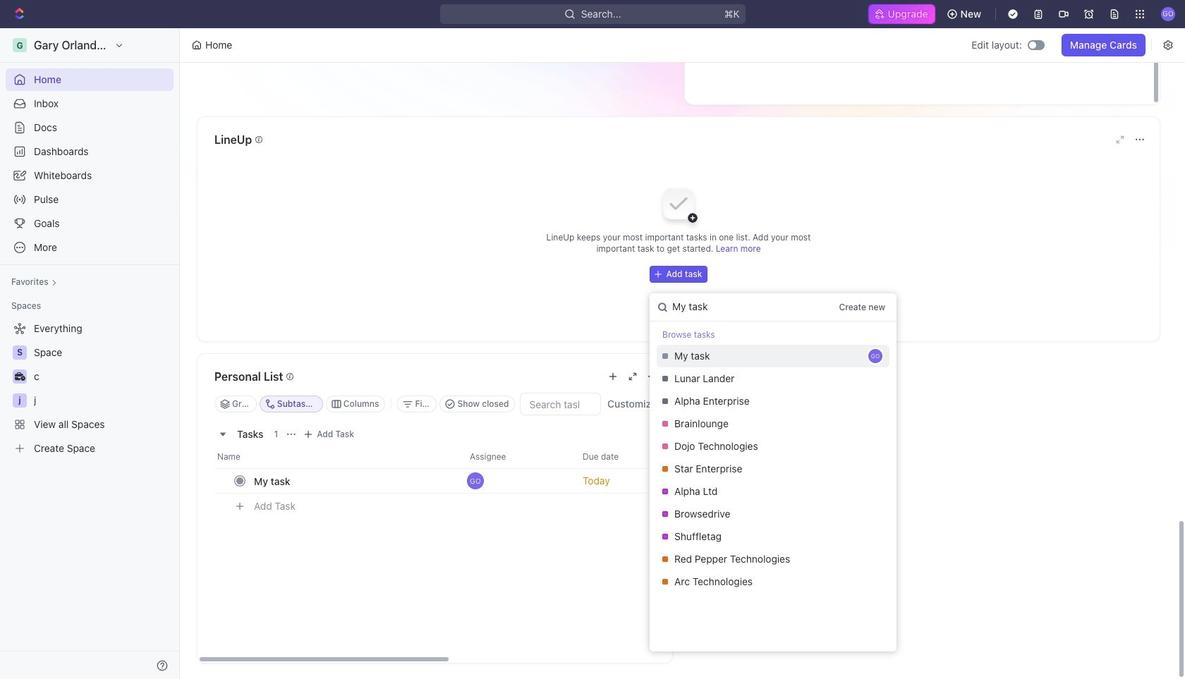 Task type: vqa. For each thing, say whether or not it's contained in the screenshot.
automatically
no



Task type: locate. For each thing, give the bounding box(es) containing it.
sidebar navigation
[[0, 28, 180, 680]]

Search tasks... text field
[[521, 394, 601, 415]]

tree
[[6, 318, 174, 460]]

Search for task (or subtask) name, ID, or URL text field
[[650, 294, 834, 321]]

tree inside sidebar navigation
[[6, 318, 174, 460]]



